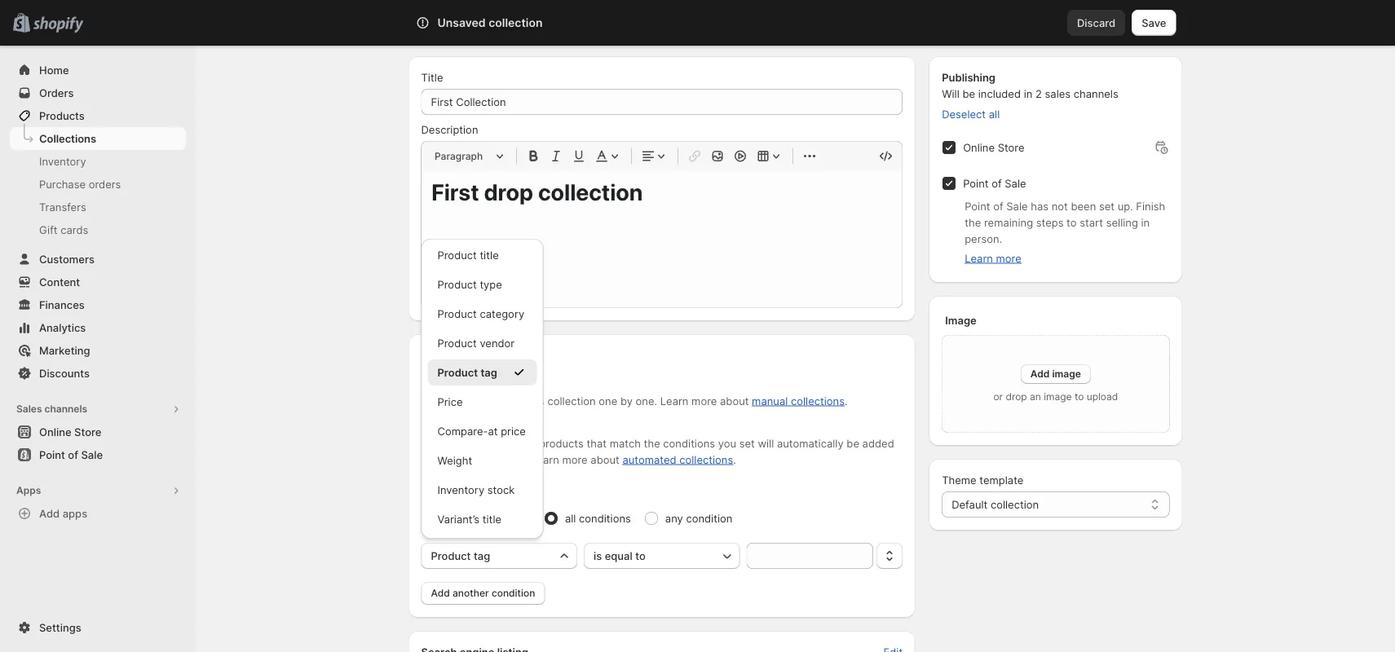 Task type: vqa. For each thing, say whether or not it's contained in the screenshot.
The Learn related to set
yes



Task type: locate. For each thing, give the bounding box(es) containing it.
more down 'person.'
[[996, 252, 1022, 265]]

1 horizontal spatial channels
[[1074, 87, 1119, 100]]

products left that
[[539, 437, 584, 450]]

selling
[[1106, 216, 1138, 229]]

image right an
[[1044, 391, 1072, 403]]

products down orders
[[39, 109, 85, 122]]

inventory for inventory stock
[[438, 484, 485, 496]]

0 vertical spatial conditions
[[663, 437, 715, 450]]

0 vertical spatial inventory
[[39, 155, 86, 168]]

product tag inside option
[[438, 366, 497, 379]]

type for collection type
[[476, 349, 499, 362]]

is
[[594, 550, 602, 562]]

collection for default collection
[[991, 498, 1039, 511]]

1 vertical spatial products
[[421, 512, 466, 525]]

0 horizontal spatial more
[[562, 453, 588, 466]]

0 vertical spatial learn
[[965, 252, 993, 265]]

1 horizontal spatial about
[[720, 395, 749, 407]]

inventory inside list box
[[438, 484, 485, 496]]

0 horizontal spatial in
[[1024, 87, 1033, 100]]

about down that
[[591, 453, 620, 466]]

store inside button
[[74, 426, 101, 438]]

0 vertical spatial the
[[965, 216, 981, 229]]

of
[[992, 177, 1002, 190], [993, 200, 1004, 212], [68, 449, 78, 461]]

image
[[1052, 368, 1081, 380], [1044, 391, 1072, 403]]

must
[[469, 512, 494, 525]]

another
[[453, 588, 489, 599]]

channels down discounts
[[44, 403, 87, 415]]

shopify image
[[33, 17, 83, 33]]

learn down future
[[531, 453, 559, 466]]

point of sale inside button
[[39, 449, 103, 461]]

learn inside the existing and future products that match the conditions you set will automatically be added to this collection. learn more about
[[531, 453, 559, 466]]

automated collections .
[[623, 453, 736, 466]]

add image
[[1031, 368, 1081, 380]]

point of sale link
[[10, 444, 186, 466]]

inventory for inventory
[[39, 155, 86, 168]]

title for product title
[[480, 249, 499, 261]]

to down existing
[[442, 453, 453, 466]]

0 vertical spatial product tag
[[438, 366, 497, 379]]

tag for the "product tag" dropdown button
[[474, 550, 490, 562]]

of inside button
[[68, 449, 78, 461]]

is equal to button
[[584, 543, 740, 569]]

1 horizontal spatial .
[[845, 395, 848, 407]]

tag down must
[[474, 550, 490, 562]]

condition
[[686, 512, 733, 525], [492, 588, 535, 599]]

0 vertical spatial collections
[[791, 395, 845, 407]]

. down you at the right of the page
[[733, 453, 736, 466]]

search
[[488, 16, 523, 29]]

analytics link
[[10, 316, 186, 339]]

existing and future products that match the conditions you set will automatically be added to this collection. learn more about
[[442, 437, 894, 466]]

point up apps
[[39, 449, 65, 461]]

point up 'person.'
[[965, 200, 990, 212]]

more inside the existing and future products that match the conditions you set will automatically be added to this collection. learn more about
[[562, 453, 588, 466]]

to
[[1067, 216, 1077, 229], [1075, 391, 1084, 403], [513, 395, 523, 407], [442, 453, 453, 466], [635, 550, 646, 562]]

online store down deselect all button
[[963, 141, 1025, 154]]

product type
[[438, 278, 502, 291]]

0 horizontal spatial this
[[456, 453, 474, 466]]

product down collection type
[[438, 366, 478, 379]]

. right manual
[[845, 395, 848, 407]]

0 horizontal spatial set
[[739, 437, 755, 450]]

1 horizontal spatial online
[[963, 141, 995, 154]]

remaining
[[984, 216, 1033, 229]]

learn right one.
[[660, 395, 689, 407]]

1 vertical spatial in
[[1141, 216, 1150, 229]]

analytics
[[39, 321, 86, 334]]

product tag
[[438, 366, 497, 379], [431, 550, 490, 562]]

marketing
[[39, 344, 90, 357]]

to right "equal"
[[635, 550, 646, 562]]

automatically
[[777, 437, 844, 450]]

sales channels
[[16, 403, 87, 415]]

type up manual
[[476, 349, 499, 362]]

1 vertical spatial this
[[456, 453, 474, 466]]

1 vertical spatial of
[[993, 200, 1004, 212]]

1 horizontal spatial products
[[539, 437, 584, 450]]

content
[[39, 276, 80, 288]]

1 horizontal spatial more
[[692, 395, 717, 407]]

sale inside point of sale has not been set up. finish the remaining steps to start selling in person. learn more
[[1007, 200, 1028, 212]]

add left apps
[[39, 507, 60, 520]]

0 vertical spatial point
[[963, 177, 989, 190]]

product tag button
[[421, 543, 577, 569]]

0 vertical spatial type
[[480, 278, 502, 291]]

point of sale down online store link
[[39, 449, 103, 461]]

add for add products to this collection one by one. learn more about manual collections .
[[442, 395, 463, 407]]

cards
[[61, 223, 88, 236]]

collection for create collection
[[492, 15, 570, 35]]

this up future
[[526, 395, 545, 407]]

image up or drop an image to upload
[[1052, 368, 1081, 380]]

online down deselect all button
[[963, 141, 995, 154]]

theme template
[[942, 474, 1024, 486]]

be left added
[[847, 437, 860, 450]]

home link
[[10, 59, 186, 82]]

1 vertical spatial point
[[965, 200, 990, 212]]

about left manual
[[720, 395, 749, 407]]

manual
[[752, 395, 788, 407]]

collections
[[39, 132, 96, 145]]

products must match:
[[421, 512, 531, 525]]

set left up.
[[1099, 200, 1115, 212]]

2 horizontal spatial learn
[[965, 252, 993, 265]]

product tag for product tag option at the left of page
[[438, 366, 497, 379]]

0 horizontal spatial the
[[644, 437, 660, 450]]

tag inside option
[[481, 366, 497, 379]]

one
[[599, 395, 618, 407]]

2 vertical spatial point
[[39, 449, 65, 461]]

to left start
[[1067, 216, 1077, 229]]

conditions up automated collections .
[[663, 437, 715, 450]]

tag inside dropdown button
[[474, 550, 490, 562]]

collection type
[[421, 349, 499, 362]]

the inside the existing and future products that match the conditions you set will automatically be added to this collection. learn more about
[[644, 437, 660, 450]]

default
[[952, 498, 988, 511]]

channels inside button
[[44, 403, 87, 415]]

type up product category
[[480, 278, 502, 291]]

this down existing
[[456, 453, 474, 466]]

1 horizontal spatial conditions
[[663, 437, 715, 450]]

store down sales channels button
[[74, 426, 101, 438]]

add left another
[[431, 588, 450, 599]]

customers
[[39, 253, 95, 265]]

list box
[[421, 242, 544, 533]]

1 vertical spatial product tag
[[431, 550, 490, 562]]

collection for unsaved collection
[[489, 16, 543, 30]]

2 vertical spatial more
[[562, 453, 588, 466]]

store down deselect all button
[[998, 141, 1025, 154]]

added
[[863, 437, 894, 450]]

in
[[1024, 87, 1033, 100], [1141, 216, 1150, 229]]

collections down you at the right of the page
[[680, 453, 733, 466]]

products inside the existing and future products that match the conditions you set will automatically be added to this collection. learn more about
[[539, 437, 584, 450]]

point up remaining
[[963, 177, 989, 190]]

2 vertical spatial sale
[[81, 449, 103, 461]]

0 vertical spatial more
[[996, 252, 1022, 265]]

1 vertical spatial all
[[565, 512, 576, 525]]

type
[[480, 278, 502, 291], [476, 349, 499, 362]]

online store
[[963, 141, 1025, 154], [39, 426, 101, 438]]

0 horizontal spatial online
[[39, 426, 71, 438]]

all right match:
[[565, 512, 576, 525]]

type inside list box
[[480, 278, 502, 291]]

2 vertical spatial learn
[[531, 453, 559, 466]]

1 vertical spatial learn
[[660, 395, 689, 407]]

1 horizontal spatial all
[[989, 108, 1000, 120]]

0 horizontal spatial online store
[[39, 426, 101, 438]]

2 vertical spatial of
[[68, 449, 78, 461]]

inventory
[[39, 155, 86, 168], [438, 484, 485, 496]]

online
[[963, 141, 995, 154], [39, 426, 71, 438]]

add down manual
[[442, 395, 463, 407]]

add up an
[[1031, 368, 1050, 380]]

products
[[39, 109, 85, 122], [421, 512, 466, 525]]

sales
[[1045, 87, 1071, 100]]

product tag down the variant's
[[431, 550, 490, 562]]

gift
[[39, 223, 58, 236]]

1 vertical spatial products
[[539, 437, 584, 450]]

tag right manual
[[481, 366, 497, 379]]

more down that
[[562, 453, 588, 466]]

up.
[[1118, 200, 1133, 212]]

learn for set
[[531, 453, 559, 466]]

0 horizontal spatial condition
[[492, 588, 535, 599]]

1 horizontal spatial online store
[[963, 141, 1025, 154]]

settings link
[[10, 617, 186, 639]]

products
[[466, 395, 510, 407], [539, 437, 584, 450]]

0 vertical spatial online
[[963, 141, 995, 154]]

product down the variant's
[[431, 550, 471, 562]]

1 vertical spatial conditions
[[579, 512, 631, 525]]

0 vertical spatial channels
[[1074, 87, 1119, 100]]

learn inside point of sale has not been set up. finish the remaining steps to start selling in person. learn more
[[965, 252, 993, 265]]

to inside dropdown button
[[635, 550, 646, 562]]

condition right the any in the left bottom of the page
[[686, 512, 733, 525]]

0 horizontal spatial products
[[39, 109, 85, 122]]

condition down the "product tag" dropdown button
[[492, 588, 535, 599]]

the
[[965, 216, 981, 229], [644, 437, 660, 450]]

2 horizontal spatial more
[[996, 252, 1022, 265]]

learn down 'person.'
[[965, 252, 993, 265]]

finish
[[1136, 200, 1166, 212]]

inventory up purchase
[[39, 155, 86, 168]]

0 horizontal spatial channels
[[44, 403, 87, 415]]

1 horizontal spatial point of sale
[[963, 177, 1026, 190]]

point of sale
[[963, 177, 1026, 190], [39, 449, 103, 461]]

0 horizontal spatial store
[[74, 426, 101, 438]]

to up price
[[513, 395, 523, 407]]

set
[[1099, 200, 1115, 212], [739, 437, 755, 450]]

0 vertical spatial products
[[39, 109, 85, 122]]

automated collections link
[[623, 453, 733, 466]]

unsaved collection
[[438, 16, 543, 30]]

1 horizontal spatial learn
[[660, 395, 689, 407]]

title up 'product type'
[[480, 249, 499, 261]]

any condition
[[665, 512, 733, 525]]

point of sale up remaining
[[963, 177, 1026, 190]]

inventory up the variant's
[[438, 484, 485, 496]]

product tag down collection type
[[438, 366, 497, 379]]

products down conditions
[[421, 512, 466, 525]]

more inside point of sale has not been set up. finish the remaining steps to start selling in person. learn more
[[996, 252, 1022, 265]]

add
[[1031, 368, 1050, 380], [442, 395, 463, 407], [39, 507, 60, 520], [431, 588, 450, 599]]

collections link
[[10, 127, 186, 150]]

1 vertical spatial channels
[[44, 403, 87, 415]]

point of sale has not been set up. finish the remaining steps to start selling in person. learn more
[[965, 200, 1166, 265]]

description
[[421, 123, 478, 136]]

None text field
[[747, 543, 874, 569]]

an
[[1030, 391, 1041, 403]]

set left will at the right bottom of page
[[739, 437, 755, 450]]

1 horizontal spatial condition
[[686, 512, 733, 525]]

in left the 2
[[1024, 87, 1033, 100]]

1 horizontal spatial inventory
[[438, 484, 485, 496]]

template
[[980, 474, 1024, 486]]

more for set
[[562, 453, 588, 466]]

0 vertical spatial set
[[1099, 200, 1115, 212]]

1 vertical spatial online
[[39, 426, 71, 438]]

of inside point of sale has not been set up. finish the remaining steps to start selling in person. learn more
[[993, 200, 1004, 212]]

collection.
[[477, 453, 528, 466]]

0 horizontal spatial .
[[733, 453, 736, 466]]

this
[[526, 395, 545, 407], [456, 453, 474, 466]]

1 vertical spatial sale
[[1007, 200, 1028, 212]]

1 vertical spatial online store
[[39, 426, 101, 438]]

0 vertical spatial tag
[[481, 366, 497, 379]]

1 horizontal spatial store
[[998, 141, 1025, 154]]

finances link
[[10, 294, 186, 316]]

be down publishing
[[963, 87, 975, 100]]

online store down sales channels
[[39, 426, 101, 438]]

1 horizontal spatial set
[[1099, 200, 1115, 212]]

1 vertical spatial about
[[591, 453, 620, 466]]

home
[[39, 64, 69, 76]]

gift cards
[[39, 223, 88, 236]]

0 horizontal spatial learn
[[531, 453, 559, 466]]

product tag inside dropdown button
[[431, 550, 490, 562]]

1 vertical spatial the
[[644, 437, 660, 450]]

more right one.
[[692, 395, 717, 407]]

to left upload
[[1075, 391, 1084, 403]]

0 horizontal spatial collections
[[680, 453, 733, 466]]

1 vertical spatial inventory
[[438, 484, 485, 496]]

the up automated
[[644, 437, 660, 450]]

0 vertical spatial title
[[480, 249, 499, 261]]

customers link
[[10, 248, 186, 271]]

0 horizontal spatial products
[[466, 395, 510, 407]]

title down stock
[[483, 513, 502, 526]]

products link
[[10, 104, 186, 127]]

products up the automated in the left bottom of the page
[[466, 395, 510, 407]]

1 vertical spatial tag
[[474, 550, 490, 562]]

2
[[1036, 87, 1042, 100]]

1 vertical spatial set
[[739, 437, 755, 450]]

product tag option
[[421, 356, 544, 386]]

match:
[[497, 512, 531, 525]]

product up 'product type'
[[438, 249, 477, 261]]

conditions
[[421, 486, 476, 499]]

1 horizontal spatial in
[[1141, 216, 1150, 229]]

channels right sales
[[1074, 87, 1119, 100]]

add apps
[[39, 507, 87, 520]]

online inside button
[[39, 426, 71, 438]]

0 vertical spatial online store
[[963, 141, 1025, 154]]

0 vertical spatial all
[[989, 108, 1000, 120]]

online down sales channels
[[39, 426, 71, 438]]

conditions up is on the bottom
[[579, 512, 631, 525]]

all down included
[[989, 108, 1000, 120]]

title
[[480, 249, 499, 261], [483, 513, 502, 526]]

0 horizontal spatial point of sale
[[39, 449, 103, 461]]

1 vertical spatial condition
[[492, 588, 535, 599]]

1 vertical spatial .
[[733, 453, 736, 466]]

1 horizontal spatial be
[[963, 87, 975, 100]]

0 vertical spatial be
[[963, 87, 975, 100]]

in down "finish"
[[1141, 216, 1150, 229]]

conditions
[[663, 437, 715, 450], [579, 512, 631, 525]]

1 vertical spatial store
[[74, 426, 101, 438]]

0 vertical spatial this
[[526, 395, 545, 407]]

tag for product tag option at the left of page
[[481, 366, 497, 379]]

variant's title
[[438, 513, 502, 526]]

1 vertical spatial image
[[1044, 391, 1072, 403]]

compare-at price
[[438, 425, 526, 438]]

0 horizontal spatial inventory
[[39, 155, 86, 168]]

0 horizontal spatial about
[[591, 453, 620, 466]]

collections up "automatically"
[[791, 395, 845, 407]]

the up 'person.'
[[965, 216, 981, 229]]

learn
[[965, 252, 993, 265], [660, 395, 689, 407], [531, 453, 559, 466]]

be inside the existing and future products that match the conditions you set will automatically be added to this collection. learn more about
[[847, 437, 860, 450]]

1 vertical spatial title
[[483, 513, 502, 526]]

products inside products link
[[39, 109, 85, 122]]

1 horizontal spatial products
[[421, 512, 466, 525]]

not
[[1052, 200, 1068, 212]]

1 horizontal spatial the
[[965, 216, 981, 229]]



Task type: describe. For each thing, give the bounding box(es) containing it.
drop
[[1006, 391, 1027, 403]]

apps
[[16, 485, 41, 497]]

that
[[587, 437, 607, 450]]

Title text field
[[421, 89, 903, 115]]

create
[[434, 15, 488, 35]]

add for add apps
[[39, 507, 60, 520]]

to inside point of sale has not been set up. finish the remaining steps to start selling in person. learn more
[[1067, 216, 1077, 229]]

has
[[1031, 200, 1049, 212]]

orders
[[39, 86, 74, 99]]

0 vertical spatial point of sale
[[963, 177, 1026, 190]]

in inside publishing will be included in 2 sales channels
[[1024, 87, 1033, 100]]

equal
[[605, 550, 633, 562]]

1 horizontal spatial this
[[526, 395, 545, 407]]

online store button
[[0, 421, 196, 444]]

product inside option
[[438, 366, 478, 379]]

discounts link
[[10, 362, 186, 385]]

discard
[[1077, 16, 1116, 29]]

learn for the
[[965, 252, 993, 265]]

product down product title
[[438, 278, 477, 291]]

0 vertical spatial products
[[466, 395, 510, 407]]

default collection
[[952, 498, 1039, 511]]

type for product type
[[480, 278, 502, 291]]

0 vertical spatial .
[[845, 395, 848, 407]]

0 vertical spatial sale
[[1005, 177, 1026, 190]]

deselect all
[[942, 108, 1000, 120]]

settings
[[39, 621, 81, 634]]

sales
[[16, 403, 42, 415]]

orders link
[[10, 82, 186, 104]]

finances
[[39, 298, 85, 311]]

the inside point of sale has not been set up. finish the remaining steps to start selling in person. learn more
[[965, 216, 981, 229]]

you
[[718, 437, 736, 450]]

upload
[[1087, 391, 1118, 403]]

0 vertical spatial image
[[1052, 368, 1081, 380]]

more for the
[[996, 252, 1022, 265]]

stock
[[488, 484, 515, 496]]

variant's
[[438, 513, 480, 526]]

sales channels button
[[10, 398, 186, 421]]

create collection
[[434, 15, 570, 35]]

save
[[1142, 16, 1167, 29]]

title
[[421, 71, 443, 84]]

online store inside button
[[39, 426, 101, 438]]

price
[[438, 396, 463, 408]]

conditions inside the existing and future products that match the conditions you set will automatically be added to this collection. learn more about
[[663, 437, 715, 450]]

product up product tag option at the left of page
[[438, 337, 477, 349]]

0 horizontal spatial conditions
[[579, 512, 631, 525]]

products for products must match:
[[421, 512, 466, 525]]

0 vertical spatial of
[[992, 177, 1002, 190]]

product title
[[438, 249, 499, 261]]

apps button
[[10, 480, 186, 502]]

0 horizontal spatial all
[[565, 512, 576, 525]]

deselect
[[942, 108, 986, 120]]

at
[[488, 425, 498, 438]]

be inside publishing will be included in 2 sales channels
[[963, 87, 975, 100]]

product category
[[438, 307, 525, 320]]

point inside button
[[39, 449, 65, 461]]

paragraph button
[[428, 146, 510, 166]]

add products to this collection one by one. learn more about manual collections .
[[442, 395, 848, 407]]

will
[[758, 437, 774, 450]]

or drop an image to upload
[[994, 391, 1118, 403]]

unsaved
[[438, 16, 486, 30]]

future
[[506, 437, 536, 450]]

existing
[[442, 437, 482, 450]]

vendor
[[480, 337, 515, 349]]

all inside button
[[989, 108, 1000, 120]]

match
[[610, 437, 641, 450]]

0 vertical spatial about
[[720, 395, 749, 407]]

1 vertical spatial collections
[[680, 453, 733, 466]]

all conditions
[[565, 512, 631, 525]]

set inside point of sale has not been set up. finish the remaining steps to start selling in person. learn more
[[1099, 200, 1115, 212]]

inventory stock
[[438, 484, 515, 496]]

in inside point of sale has not been set up. finish the remaining steps to start selling in person. learn more
[[1141, 216, 1150, 229]]

0 vertical spatial store
[[998, 141, 1025, 154]]

will
[[942, 87, 960, 100]]

weight
[[438, 454, 472, 467]]

product inside dropdown button
[[431, 550, 471, 562]]

set inside the existing and future products that match the conditions you set will automatically be added to this collection. learn more about
[[739, 437, 755, 450]]

inventory link
[[10, 150, 186, 173]]

price
[[501, 425, 526, 438]]

this inside the existing and future products that match the conditions you set will automatically be added to this collection. learn more about
[[456, 453, 474, 466]]

automated
[[623, 453, 677, 466]]

collection
[[421, 349, 473, 362]]

add for add another condition
[[431, 588, 450, 599]]

add apps button
[[10, 502, 186, 525]]

product tag for the "product tag" dropdown button
[[431, 550, 490, 562]]

discard button
[[1068, 10, 1126, 36]]

0 vertical spatial condition
[[686, 512, 733, 525]]

channels inside publishing will be included in 2 sales channels
[[1074, 87, 1119, 100]]

sale inside button
[[81, 449, 103, 461]]

title for variant's title
[[483, 513, 502, 526]]

orders
[[89, 178, 121, 190]]

1 vertical spatial more
[[692, 395, 717, 407]]

category
[[480, 307, 525, 320]]

purchase orders
[[39, 178, 121, 190]]

any
[[665, 512, 683, 525]]

product down 'product type'
[[438, 307, 477, 320]]

point inside point of sale has not been set up. finish the remaining steps to start selling in person. learn more
[[965, 200, 990, 212]]

one.
[[636, 395, 657, 407]]

gift cards link
[[10, 219, 186, 241]]

learn more link
[[965, 252, 1022, 265]]

1 horizontal spatial collections
[[791, 395, 845, 407]]

marketing link
[[10, 339, 186, 362]]

add another condition button
[[421, 582, 545, 605]]

list box containing product title
[[421, 242, 544, 533]]

to inside the existing and future products that match the conditions you set will automatically be added to this collection. learn more about
[[442, 453, 453, 466]]

been
[[1071, 200, 1096, 212]]

products for products
[[39, 109, 85, 122]]

about inside the existing and future products that match the conditions you set will automatically be added to this collection. learn more about
[[591, 453, 620, 466]]

save button
[[1132, 10, 1176, 36]]

search button
[[461, 10, 934, 36]]

manual collections link
[[752, 395, 845, 407]]

and
[[485, 437, 503, 450]]

condition inside add another condition button
[[492, 588, 535, 599]]

purchase orders link
[[10, 173, 186, 196]]

paragraph
[[435, 150, 483, 162]]

discounts
[[39, 367, 90, 380]]

theme
[[942, 474, 977, 486]]

add for add image
[[1031, 368, 1050, 380]]



